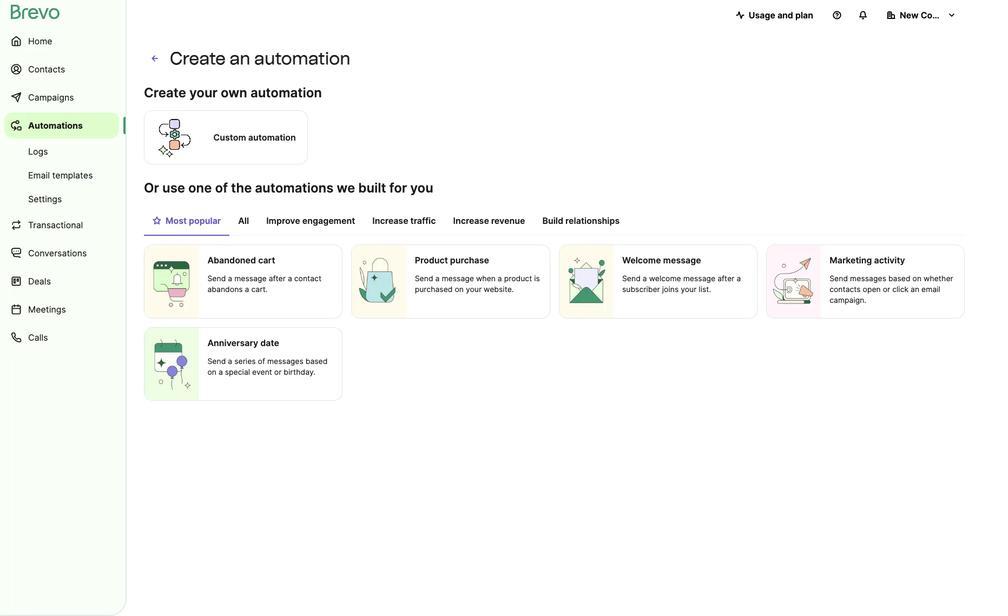Task type: vqa. For each thing, say whether or not it's contained in the screenshot.
automation to the middle
yes



Task type: describe. For each thing, give the bounding box(es) containing it.
increase revenue link
[[445, 210, 534, 235]]

own
[[221, 85, 247, 101]]

deals
[[28, 276, 51, 287]]

open
[[863, 285, 881, 294]]

create an automation
[[170, 48, 351, 69]]

new
[[900, 10, 919, 21]]

relationships
[[566, 215, 620, 226]]

after inside send a welcome message after a subscriber joins your list.
[[718, 274, 735, 283]]

new company
[[900, 10, 961, 21]]

message up send a welcome message after a subscriber joins your list.
[[663, 255, 701, 266]]

custom
[[213, 132, 246, 143]]

send for anniversary
[[208, 356, 226, 366]]

send for marketing
[[830, 274, 848, 283]]

subscriber
[[622, 285, 660, 294]]

campaigns
[[28, 92, 74, 103]]

usage and plan
[[749, 10, 814, 21]]

build
[[543, 215, 564, 226]]

conversations
[[28, 248, 87, 259]]

the
[[231, 180, 252, 196]]

revenue
[[491, 215, 525, 226]]

logs link
[[4, 141, 119, 162]]

improve engagement
[[266, 215, 355, 226]]

for
[[390, 180, 407, 196]]

popular
[[189, 215, 221, 226]]

based inside 'send a series of messages based on a special event or birthday.'
[[306, 356, 328, 366]]

one
[[188, 180, 212, 196]]

email templates link
[[4, 165, 119, 186]]

purchased
[[415, 285, 453, 294]]

engagement
[[302, 215, 355, 226]]

all
[[238, 215, 249, 226]]

birthday.
[[284, 367, 316, 376]]

create your own automation
[[144, 85, 322, 101]]

build relationships
[[543, 215, 620, 226]]

new company button
[[879, 4, 965, 26]]

product
[[504, 274, 532, 283]]

cart
[[258, 255, 275, 266]]

0 vertical spatial automation
[[254, 48, 351, 69]]

settings link
[[4, 188, 119, 210]]

abandons
[[208, 285, 243, 294]]

home
[[28, 36, 52, 47]]

date
[[260, 338, 279, 348]]

campaign.
[[830, 296, 867, 305]]

event
[[252, 367, 272, 376]]

or inside send messages based on whether contacts open or click an email campaign.
[[883, 285, 891, 294]]

email templates
[[28, 170, 93, 181]]

email
[[922, 285, 941, 294]]

automations
[[28, 120, 83, 131]]

your inside send a message when a product is purchased on your website.
[[466, 285, 482, 294]]

transactional link
[[4, 212, 119, 238]]

messages inside send messages based on whether contacts open or click an email campaign.
[[850, 274, 887, 283]]

message inside send a message when a product is purchased on your website.
[[442, 274, 474, 283]]

series
[[234, 356, 256, 366]]

contact
[[294, 274, 322, 283]]

product
[[415, 255, 448, 266]]

plan
[[796, 10, 814, 21]]

after inside send a message after a contact abandons a cart.
[[269, 274, 286, 283]]

increase traffic link
[[364, 210, 445, 235]]

abandoned cart
[[208, 255, 275, 266]]

contacts
[[830, 285, 861, 294]]

deals link
[[4, 268, 119, 294]]

increase for increase revenue
[[453, 215, 489, 226]]

product purchase
[[415, 255, 489, 266]]

marketing activity
[[830, 255, 905, 266]]

conversations link
[[4, 240, 119, 266]]

traffic
[[411, 215, 436, 226]]

send a message after a contact abandons a cart.
[[208, 274, 322, 294]]

improve engagement link
[[258, 210, 364, 235]]

send for abandoned
[[208, 274, 226, 283]]

abandoned
[[208, 255, 256, 266]]

when
[[476, 274, 496, 283]]

send for welcome
[[622, 274, 641, 283]]

transactional
[[28, 220, 83, 231]]

you
[[410, 180, 433, 196]]

on inside send messages based on whether contacts open or click an email campaign.
[[913, 274, 922, 283]]

and
[[778, 10, 794, 21]]

anniversary date
[[208, 338, 279, 348]]

or use one of the automations we built for you
[[144, 180, 433, 196]]

purchase
[[450, 255, 489, 266]]

welcome
[[622, 255, 661, 266]]



Task type: locate. For each thing, give the bounding box(es) containing it.
most popular
[[166, 215, 221, 226]]

whether
[[924, 274, 954, 283]]

send for product
[[415, 274, 433, 283]]

calls
[[28, 332, 48, 343]]

company
[[921, 10, 961, 21]]

welcome
[[649, 274, 681, 283]]

your inside send a welcome message after a subscriber joins your list.
[[681, 285, 697, 294]]

1 horizontal spatial of
[[258, 356, 265, 366]]

1 horizontal spatial after
[[718, 274, 735, 283]]

all link
[[230, 210, 258, 235]]

your down when
[[466, 285, 482, 294]]

send up special in the left bottom of the page
[[208, 356, 226, 366]]

1 after from the left
[[269, 274, 286, 283]]

on left special in the left bottom of the page
[[208, 367, 217, 376]]

increase left the traffic
[[373, 215, 408, 226]]

after
[[269, 274, 286, 283], [718, 274, 735, 283]]

2 after from the left
[[718, 274, 735, 283]]

0 horizontal spatial messages
[[267, 356, 304, 366]]

an right click
[[911, 285, 920, 294]]

0 vertical spatial or
[[883, 285, 891, 294]]

2 increase from the left
[[453, 215, 489, 226]]

message inside send a welcome message after a subscriber joins your list.
[[683, 274, 716, 283]]

0 horizontal spatial an
[[230, 48, 250, 69]]

send a series of messages based on a special event or birthday.
[[208, 356, 328, 376]]

meetings link
[[4, 297, 119, 323]]

1 vertical spatial messages
[[267, 356, 304, 366]]

marketing
[[830, 255, 872, 266]]

1 vertical spatial based
[[306, 356, 328, 366]]

1 vertical spatial on
[[455, 285, 464, 294]]

send inside send a message when a product is purchased on your website.
[[415, 274, 433, 283]]

your left own
[[189, 85, 218, 101]]

settings
[[28, 194, 62, 205]]

contacts
[[28, 64, 65, 75]]

0 vertical spatial on
[[913, 274, 922, 283]]

increase left revenue
[[453, 215, 489, 226]]

send up contacts at right
[[830, 274, 848, 283]]

your left the list.
[[681, 285, 697, 294]]

of inside 'send a series of messages based on a special event or birthday.'
[[258, 356, 265, 366]]

or inside 'send a series of messages based on a special event or birthday.'
[[274, 367, 282, 376]]

1 horizontal spatial on
[[455, 285, 464, 294]]

0 horizontal spatial based
[[306, 356, 328, 366]]

1 horizontal spatial your
[[466, 285, 482, 294]]

1 vertical spatial automation
[[251, 85, 322, 101]]

0 vertical spatial create
[[170, 48, 226, 69]]

message down product purchase on the left of page
[[442, 274, 474, 283]]

0 vertical spatial based
[[889, 274, 911, 283]]

1 horizontal spatial increase
[[453, 215, 489, 226]]

2 horizontal spatial your
[[681, 285, 697, 294]]

2 vertical spatial automation
[[248, 132, 296, 143]]

templates
[[52, 170, 93, 181]]

send up abandons
[[208, 274, 226, 283]]

send a welcome message after a subscriber joins your list.
[[622, 274, 741, 294]]

custom automation
[[213, 132, 296, 143]]

logs
[[28, 146, 48, 157]]

send
[[208, 274, 226, 283], [415, 274, 433, 283], [622, 274, 641, 283], [830, 274, 848, 283], [208, 356, 226, 366]]

0 horizontal spatial after
[[269, 274, 286, 283]]

1 increase from the left
[[373, 215, 408, 226]]

create for create your own automation
[[144, 85, 186, 101]]

use
[[162, 180, 185, 196]]

0 horizontal spatial or
[[274, 367, 282, 376]]

tab list containing most popular
[[144, 210, 965, 236]]

send inside send messages based on whether contacts open or click an email campaign.
[[830, 274, 848, 283]]

meetings
[[28, 304, 66, 315]]

1 horizontal spatial or
[[883, 285, 891, 294]]

automation inside button
[[248, 132, 296, 143]]

on
[[913, 274, 922, 283], [455, 285, 464, 294], [208, 367, 217, 376]]

improve
[[266, 215, 300, 226]]

increase revenue
[[453, 215, 525, 226]]

2 vertical spatial on
[[208, 367, 217, 376]]

home link
[[4, 28, 119, 54]]

on up email
[[913, 274, 922, 283]]

automations link
[[4, 113, 119, 139]]

welcome message
[[622, 255, 701, 266]]

1 horizontal spatial based
[[889, 274, 911, 283]]

email
[[28, 170, 50, 181]]

2 horizontal spatial on
[[913, 274, 922, 283]]

tab list
[[144, 210, 965, 236]]

0 horizontal spatial of
[[215, 180, 228, 196]]

0 vertical spatial an
[[230, 48, 250, 69]]

of for the
[[215, 180, 228, 196]]

cart.
[[251, 285, 268, 294]]

dxrbf image
[[153, 217, 161, 225]]

campaigns link
[[4, 84, 119, 110]]

an inside send messages based on whether contacts open or click an email campaign.
[[911, 285, 920, 294]]

is
[[534, 274, 540, 283]]

activity
[[874, 255, 905, 266]]

on inside send a message when a product is purchased on your website.
[[455, 285, 464, 294]]

send up purchased
[[415, 274, 433, 283]]

1 vertical spatial an
[[911, 285, 920, 294]]

increase
[[373, 215, 408, 226], [453, 215, 489, 226]]

of up event
[[258, 356, 265, 366]]

special
[[225, 367, 250, 376]]

send inside send a message after a contact abandons a cart.
[[208, 274, 226, 283]]

usage
[[749, 10, 776, 21]]

built
[[358, 180, 386, 196]]

1 vertical spatial or
[[274, 367, 282, 376]]

message inside send a message after a contact abandons a cart.
[[234, 274, 267, 283]]

message
[[663, 255, 701, 266], [234, 274, 267, 283], [442, 274, 474, 283], [683, 274, 716, 283]]

messages up birthday.
[[267, 356, 304, 366]]

most
[[166, 215, 187, 226]]

send a message when a product is purchased on your website.
[[415, 274, 540, 294]]

most popular link
[[144, 210, 230, 236]]

message up the list.
[[683, 274, 716, 283]]

joins
[[662, 285, 679, 294]]

or right event
[[274, 367, 282, 376]]

on inside 'send a series of messages based on a special event or birthday.'
[[208, 367, 217, 376]]

your
[[189, 85, 218, 101], [466, 285, 482, 294], [681, 285, 697, 294]]

custom automation button
[[144, 109, 308, 166]]

based up click
[[889, 274, 911, 283]]

send inside 'send a series of messages based on a special event or birthday.'
[[208, 356, 226, 366]]

automations
[[255, 180, 334, 196]]

messages
[[850, 274, 887, 283], [267, 356, 304, 366]]

of left the
[[215, 180, 228, 196]]

messages up open at the top right
[[850, 274, 887, 283]]

1 horizontal spatial messages
[[850, 274, 887, 283]]

contacts link
[[4, 56, 119, 82]]

usage and plan button
[[727, 4, 822, 26]]

create for create an automation
[[170, 48, 226, 69]]

list.
[[699, 285, 711, 294]]

or left click
[[883, 285, 891, 294]]

send inside send a welcome message after a subscriber joins your list.
[[622, 274, 641, 283]]

of
[[215, 180, 228, 196], [258, 356, 265, 366]]

an up own
[[230, 48, 250, 69]]

based inside send messages based on whether contacts open or click an email campaign.
[[889, 274, 911, 283]]

of for messages
[[258, 356, 265, 366]]

0 vertical spatial messages
[[850, 274, 887, 283]]

we
[[337, 180, 355, 196]]

based
[[889, 274, 911, 283], [306, 356, 328, 366]]

send up the subscriber
[[622, 274, 641, 283]]

increase for increase traffic
[[373, 215, 408, 226]]

1 vertical spatial of
[[258, 356, 265, 366]]

0 horizontal spatial your
[[189, 85, 218, 101]]

website.
[[484, 285, 514, 294]]

build relationships link
[[534, 210, 629, 235]]

based up birthday.
[[306, 356, 328, 366]]

automation
[[254, 48, 351, 69], [251, 85, 322, 101], [248, 132, 296, 143]]

on right purchased
[[455, 285, 464, 294]]

0 horizontal spatial increase
[[373, 215, 408, 226]]

messages inside 'send a series of messages based on a special event or birthday.'
[[267, 356, 304, 366]]

1 vertical spatial create
[[144, 85, 186, 101]]

1 horizontal spatial an
[[911, 285, 920, 294]]

send messages based on whether contacts open or click an email campaign.
[[830, 274, 954, 305]]

or
[[144, 180, 159, 196]]

click
[[893, 285, 909, 294]]

0 horizontal spatial on
[[208, 367, 217, 376]]

message up cart.
[[234, 274, 267, 283]]

a
[[228, 274, 232, 283], [288, 274, 292, 283], [436, 274, 440, 283], [498, 274, 502, 283], [643, 274, 647, 283], [737, 274, 741, 283], [245, 285, 249, 294], [228, 356, 232, 366], [219, 367, 223, 376]]

0 vertical spatial of
[[215, 180, 228, 196]]

or
[[883, 285, 891, 294], [274, 367, 282, 376]]

anniversary
[[208, 338, 258, 348]]



